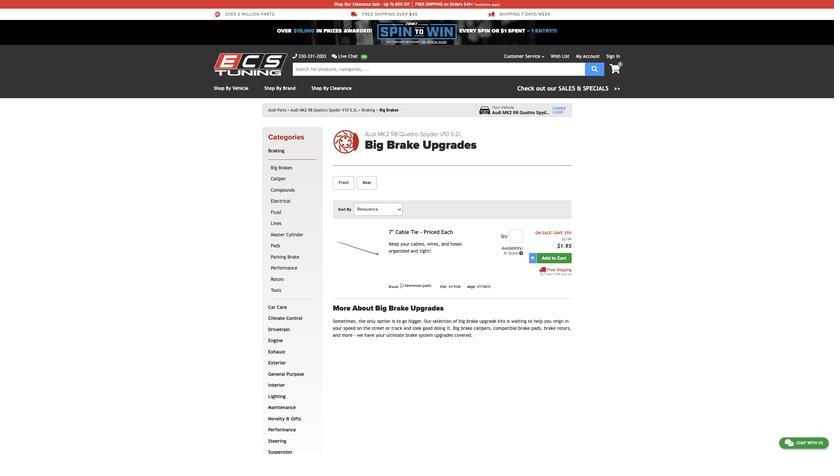 Task type: vqa. For each thing, say whether or not it's contained in the screenshot.
Did to the bottom
no



Task type: locate. For each thing, give the bounding box(es) containing it.
search image
[[592, 66, 598, 72]]

tight!
[[420, 248, 431, 254]]

audi inside your vehicle audi mk2 r8 quattro spyder v10 5.2l
[[492, 110, 501, 115]]

1 vertical spatial vehicle
[[501, 105, 514, 110]]

parts
[[277, 108, 286, 113]]

1 horizontal spatial clearance
[[353, 2, 371, 7]]

performance link down parking brake
[[270, 263, 315, 274]]

1 vertical spatial -
[[420, 229, 422, 235]]

necessary.
[[406, 41, 421, 44]]

million
[[242, 12, 260, 17]]

compatible
[[493, 326, 517, 331]]

0 vertical spatial chat
[[348, 54, 358, 59]]

5.2l inside your vehicle audi mk2 r8 quattro spyder v10 5.2l
[[561, 110, 570, 115]]

orders
[[450, 2, 463, 7]]

2 horizontal spatial mk2
[[503, 110, 512, 115]]

lighting link
[[267, 391, 315, 402]]

1 vertical spatial big brakes
[[271, 165, 292, 170]]

mk2 inside audi mk2 r8 quattro spyder v10 5.2l big brake upgrades
[[378, 131, 389, 138]]

tools
[[271, 288, 281, 293]]

1 horizontal spatial r8
[[391, 131, 398, 138]]

5.2l for audi mk2 r8 quattro spyder v10 5.2l
[[350, 108, 357, 113]]

vehicle
[[233, 86, 248, 91], [501, 105, 514, 110]]

wish list link
[[551, 54, 570, 59]]

chat right live
[[348, 54, 358, 59]]

on left orders
[[540, 272, 544, 276]]

& for sales
[[577, 85, 581, 92]]

sign in link
[[607, 54, 620, 59]]

brakes inside braking subcategories "element"
[[279, 165, 292, 170]]

our inside sometimes, the only option is to go bigger. our selection of big brake upgrade kits is waiting to help you reign in your speed on the street or track and look good doing it. big brake calipers, compatible brake pads, brake rotors, and more - we have your ultimate brake system upgrades covered.
[[424, 319, 431, 324]]

spyder inside your vehicle audi mk2 r8 quattro spyder v10 5.2l
[[536, 110, 550, 115]]

1 horizontal spatial v10
[[440, 131, 449, 138]]

1 vertical spatial performance
[[268, 427, 296, 433]]

0 vertical spatial free
[[363, 12, 374, 17]]

2 horizontal spatial v10
[[551, 110, 560, 115]]

exhaust
[[268, 349, 285, 355]]

your vehicle audi mk2 r8 quattro spyder v10 5.2l
[[492, 105, 570, 115]]

free inside the free shipping on orders $49 and up
[[547, 268, 555, 272]]

.
[[447, 41, 447, 44]]

quattro
[[314, 108, 328, 113], [520, 110, 535, 115], [399, 131, 419, 138]]

5.2l for audi mk2 r8 quattro spyder v10 5.2l big brake upgrades
[[451, 131, 462, 138]]

help
[[534, 319, 543, 324]]

1 horizontal spatial comments image
[[785, 439, 794, 447]]

compounds link
[[270, 185, 315, 196]]

comments image for live
[[332, 54, 337, 59]]

1 horizontal spatial is
[[507, 319, 510, 324]]

1 vertical spatial or
[[386, 326, 390, 331]]

spyder inside audi mk2 r8 quattro spyder v10 5.2l big brake upgrades
[[420, 131, 438, 138]]

1 horizontal spatial chat
[[797, 441, 806, 446]]

on inside the free shipping on orders $49 and up
[[540, 272, 544, 276]]

over left $15,000
[[277, 28, 292, 34]]

1 vertical spatial on
[[540, 272, 544, 276]]

0 horizontal spatial comments image
[[332, 54, 337, 59]]

audi for audi mk2 r8 quattro spyder v10 5.2l big brake upgrades
[[365, 131, 376, 138]]

the up have
[[364, 326, 370, 331]]

0 horizontal spatial is
[[392, 319, 395, 324]]

or left the $1
[[492, 28, 499, 34]]

shop by vehicle
[[214, 86, 248, 91]]

sign
[[607, 54, 615, 59]]

v10 for audi mk2 r8 quattro spyder v10 5.2l big brake upgrades
[[440, 131, 449, 138]]

and left more
[[333, 333, 341, 338]]

0 horizontal spatial free
[[363, 12, 374, 17]]

shipping
[[500, 12, 520, 17], [557, 268, 572, 272]]

braking link
[[362, 108, 378, 113], [267, 146, 315, 157]]

$1.95
[[557, 243, 572, 249]]

save
[[554, 231, 563, 235]]

1 horizontal spatial spyder
[[420, 131, 438, 138]]

each
[[441, 229, 453, 235]]

0 vertical spatial on
[[444, 2, 449, 7]]

category navigation element
[[263, 128, 322, 454]]

mk2 inside your vehicle audi mk2 r8 quattro spyder v10 5.2l
[[503, 110, 512, 115]]

1 horizontal spatial on
[[444, 2, 449, 7]]

vehicle down the ecs tuning image
[[233, 86, 248, 91]]

$49 right orders
[[555, 272, 561, 276]]

*exclusions
[[474, 2, 491, 6]]

or down option
[[386, 326, 390, 331]]

1 horizontal spatial over
[[277, 28, 292, 34]]

on up we on the bottom left of page
[[357, 326, 362, 331]]

drivetrain
[[268, 327, 290, 332]]

clearance up audi mk2 r8 quattro spyder v10 5.2l link
[[330, 86, 352, 91]]

330-331-2003
[[299, 54, 326, 59]]

add
[[542, 255, 551, 261]]

your down street
[[376, 333, 385, 338]]

in inside sometimes, the only option is to go bigger. our selection of big brake upgrade kits is waiting to help you reign in your speed on the street or track and look good doing it. big brake calipers, compatible brake pads, brake rotors, and more - we have your ultimate brake system upgrades covered.
[[565, 319, 569, 324]]

0 vertical spatial braking link
[[362, 108, 378, 113]]

1 horizontal spatial quattro
[[399, 131, 419, 138]]

clearance
[[353, 2, 371, 7], [330, 86, 352, 91]]

0 vertical spatial in
[[616, 54, 620, 59]]

performance inside braking subcategories "element"
[[271, 266, 297, 271]]

7"
[[389, 229, 394, 235]]

1 horizontal spatial $49
[[555, 272, 561, 276]]

have
[[365, 333, 374, 338]]

your
[[401, 241, 410, 247], [333, 326, 342, 331], [376, 333, 385, 338]]

performance for bottommost performance link
[[268, 427, 296, 433]]

1 horizontal spatial or
[[492, 28, 499, 34]]

1 horizontal spatial 5.2l
[[451, 131, 462, 138]]

1 horizontal spatial our
[[424, 319, 431, 324]]

in
[[316, 28, 322, 34], [565, 319, 569, 324]]

audi parts
[[268, 108, 286, 113]]

comments image inside chat with us link
[[785, 439, 794, 447]]

our left sale
[[344, 2, 351, 7]]

in right the sign
[[616, 54, 620, 59]]

0 horizontal spatial brakes
[[279, 165, 292, 170]]

is up track
[[392, 319, 395, 324]]

1 horizontal spatial free
[[547, 268, 555, 272]]

electrical
[[271, 199, 291, 204]]

1 vertical spatial clearance
[[330, 86, 352, 91]]

0 horizontal spatial chat
[[348, 54, 358, 59]]

brake inside parking brake link
[[288, 254, 299, 260]]

shop inside 'link'
[[334, 2, 343, 7]]

braking for braking link to the top
[[362, 108, 375, 113]]

in left stock
[[504, 251, 507, 256]]

front
[[339, 180, 349, 185]]

1 horizontal spatial shipping
[[557, 268, 572, 272]]

novelty & gifts link
[[267, 414, 315, 425]]

& left gifts
[[286, 416, 290, 422]]

0 vertical spatial brake
[[387, 138, 420, 152]]

1 vertical spatial $49
[[555, 272, 561, 276]]

clearance left sale
[[353, 2, 371, 7]]

general
[[268, 372, 285, 377]]

add to wish list image
[[531, 257, 534, 260]]

covered.
[[455, 333, 473, 338]]

v10 inside audi mk2 r8 quattro spyder v10 5.2l big brake upgrades
[[440, 131, 449, 138]]

comments image inside live chat link
[[332, 54, 337, 59]]

2 vertical spatial -
[[354, 333, 356, 338]]

1 vertical spatial shipping
[[557, 268, 572, 272]]

over for over 2 million parts
[[225, 12, 237, 17]]

0 horizontal spatial v10
[[342, 108, 349, 113]]

to
[[390, 2, 394, 7]]

7" cable tie - priced each link
[[389, 229, 453, 235]]

hoses
[[451, 241, 462, 247]]

comments image
[[332, 54, 337, 59], [785, 439, 794, 447]]

comments image for chat
[[785, 439, 794, 447]]

1 horizontal spatial big brakes
[[380, 108, 399, 113]]

quattro for audi mk2 r8 quattro spyder v10 5.2l big brake upgrades
[[399, 131, 419, 138]]

comments image left chat with us
[[785, 439, 794, 447]]

1 horizontal spatial mk2
[[378, 131, 389, 138]]

& for novelty
[[286, 416, 290, 422]]

0 vertical spatial $49
[[409, 12, 418, 17]]

5.2l inside audi mk2 r8 quattro spyder v10 5.2l big brake upgrades
[[451, 131, 462, 138]]

r8 inside your vehicle audi mk2 r8 quattro spyder v10 5.2l
[[513, 110, 519, 115]]

engine
[[268, 338, 283, 343]]

quattro inside your vehicle audi mk2 r8 quattro spyder v10 5.2l
[[520, 110, 535, 115]]

0 horizontal spatial over
[[225, 12, 237, 17]]

performance down parking brake
[[271, 266, 297, 271]]

and down go
[[404, 326, 411, 331]]

big inside sometimes, the only option is to go bigger. our selection of big brake upgrade kits is waiting to help you reign in your speed on the street or track and look good doing it. big brake calipers, compatible brake pads, brake rotors, and more - we have your ultimate brake system upgrades covered.
[[453, 326, 459, 331]]

specials
[[583, 85, 609, 92]]

0 vertical spatial comments image
[[332, 54, 337, 59]]

0 vertical spatial upgrades
[[423, 138, 477, 152]]

2003
[[317, 54, 326, 59]]

is right "kits"
[[507, 319, 510, 324]]

parts
[[261, 12, 275, 17]]

mk2
[[300, 108, 307, 113], [503, 110, 512, 115], [378, 131, 389, 138]]

big
[[380, 108, 385, 113], [365, 138, 384, 152], [271, 165, 277, 170], [375, 304, 387, 313], [453, 326, 459, 331]]

free down add to cart
[[547, 268, 555, 272]]

0 vertical spatial clearance
[[353, 2, 371, 7]]

es#3419548 - kti78070 - 7" cable tie - priced each - keep your cables, wires, and hoses organized and tight! - bremmen parts - audi bmw volkswagen mercedes benz mini porsche image
[[333, 229, 384, 267]]

over left 2
[[225, 12, 237, 17]]

interior
[[268, 383, 285, 388]]

0 horizontal spatial big brakes
[[271, 165, 292, 170]]

1 vertical spatial braking link
[[267, 146, 315, 157]]

big inside braking subcategories "element"
[[271, 165, 277, 170]]

purchase
[[392, 41, 405, 44]]

2 horizontal spatial on
[[540, 272, 544, 276]]

brake
[[387, 138, 420, 152], [288, 254, 299, 260], [389, 304, 409, 313]]

by down the ecs tuning image
[[226, 86, 231, 91]]

$49 right the over
[[409, 12, 418, 17]]

to left go
[[397, 319, 401, 324]]

by up audi mk2 r8 quattro spyder v10 5.2l link
[[323, 86, 329, 91]]

sign in
[[607, 54, 620, 59]]

1 horizontal spatial -
[[381, 2, 383, 7]]

2 horizontal spatial quattro
[[520, 110, 535, 115]]

2 horizontal spatial to
[[552, 255, 556, 261]]

& inside novelty & gifts link
[[286, 416, 290, 422]]

2 horizontal spatial your
[[401, 241, 410, 247]]

0 vertical spatial shipping
[[500, 12, 520, 17]]

selection
[[433, 319, 452, 324]]

spin
[[478, 28, 490, 34]]

1 horizontal spatial braking
[[362, 108, 375, 113]]

2 horizontal spatial spyder
[[536, 110, 550, 115]]

shipping down cart
[[557, 268, 572, 272]]

chat inside chat with us link
[[797, 441, 806, 446]]

vehicle inside your vehicle audi mk2 r8 quattro spyder v10 5.2l
[[501, 105, 514, 110]]

- left we on the bottom left of page
[[354, 333, 356, 338]]

your up organized
[[401, 241, 410, 247]]

vehicle right your
[[501, 105, 514, 110]]

r8 for audi mk2 r8 quattro spyder v10 5.2l big brake upgrades
[[391, 131, 398, 138]]

0 horizontal spatial $49
[[409, 12, 418, 17]]

rotors link
[[270, 274, 315, 285]]

option
[[377, 319, 390, 324]]

r8 inside audi mk2 r8 quattro spyder v10 5.2l big brake upgrades
[[391, 131, 398, 138]]

1 vertical spatial performance link
[[267, 425, 315, 436]]

by left brand
[[276, 86, 282, 91]]

braking inside category navigation 'element'
[[268, 148, 284, 154]]

shopping cart image
[[610, 64, 620, 74]]

& inside sales & specials link
[[577, 85, 581, 92]]

by for clearance
[[323, 86, 329, 91]]

1 vertical spatial free
[[547, 268, 555, 272]]

0 vertical spatial your
[[401, 241, 410, 247]]

clearance inside shop our clearance sale - up to 80% off 'link'
[[353, 2, 371, 7]]

1 vertical spatial in
[[565, 319, 569, 324]]

chat inside live chat link
[[348, 54, 358, 59]]

r8 for audi mk2 r8 quattro spyder v10 5.2l
[[308, 108, 313, 113]]

ecs tuning image
[[214, 53, 287, 76]]

braking for the left braking link
[[268, 148, 284, 154]]

0 vertical spatial performance
[[271, 266, 297, 271]]

- left up
[[381, 2, 383, 7]]

stock
[[508, 251, 518, 256]]

bigger.
[[409, 319, 423, 324]]

35%
[[564, 231, 572, 235]]

audi inside audi mk2 r8 quattro spyder v10 5.2l big brake upgrades
[[365, 131, 376, 138]]

1 horizontal spatial &
[[577, 85, 581, 92]]

pads,
[[531, 326, 543, 331]]

clearance for by
[[330, 86, 352, 91]]

climate control
[[268, 316, 302, 321]]

0 horizontal spatial our
[[344, 2, 351, 7]]

cart
[[557, 255, 566, 261]]

$49 inside the free shipping on orders $49 and up
[[555, 272, 561, 276]]

0 vertical spatial brakes
[[386, 108, 399, 113]]

audi mk2 r8 quattro spyder v10 5.2l big brake upgrades
[[365, 131, 477, 152]]

free down shop our clearance sale - up to 80% off
[[363, 12, 374, 17]]

0 vertical spatial &
[[577, 85, 581, 92]]

front link
[[333, 176, 354, 190]]

in up 'rotors,'
[[565, 319, 569, 324]]

1 is from the left
[[392, 319, 395, 324]]

sales
[[559, 85, 575, 92]]

quattro for audi mk2 r8 quattro spyder v10 5.2l
[[314, 108, 328, 113]]

0 horizontal spatial clearance
[[330, 86, 352, 91]]

0 horizontal spatial quattro
[[314, 108, 328, 113]]

chat left with
[[797, 441, 806, 446]]

qty:
[[501, 234, 509, 239]]

1 horizontal spatial vehicle
[[501, 105, 514, 110]]

& right sales
[[577, 85, 581, 92]]

our inside shop our clearance sale - up to 80% off 'link'
[[344, 2, 351, 7]]

lighting
[[268, 394, 286, 399]]

sales & specials
[[559, 85, 609, 92]]

by for brand
[[276, 86, 282, 91]]

0 vertical spatial braking
[[362, 108, 375, 113]]

0 horizontal spatial or
[[386, 326, 390, 331]]

add to cart
[[542, 255, 566, 261]]

2 horizontal spatial 5.2l
[[561, 110, 570, 115]]

spyder for audi mk2 r8 quattro spyder v10 5.2l
[[329, 108, 341, 113]]

on right ping
[[444, 2, 449, 7]]

0 horizontal spatial -
[[354, 333, 356, 338]]

1 vertical spatial brake
[[288, 254, 299, 260]]

1 vertical spatial our
[[424, 319, 431, 324]]

shipping left 7
[[500, 12, 520, 17]]

in
[[616, 54, 620, 59], [504, 251, 507, 256]]

doing
[[434, 326, 445, 331]]

1 vertical spatial your
[[333, 326, 342, 331]]

over for over $15,000 in prizes
[[277, 28, 292, 34]]

audi for audi mk2 r8 quattro spyder v10 5.2l
[[291, 108, 298, 113]]

comments image left live
[[332, 54, 337, 59]]

performance link down gifts
[[267, 425, 315, 436]]

and left up
[[562, 272, 567, 276]]

1 horizontal spatial braking link
[[362, 108, 378, 113]]

to right add
[[552, 255, 556, 261]]

to left help
[[528, 319, 532, 324]]

it.
[[447, 326, 452, 331]]

330-
[[299, 54, 308, 59]]

0 horizontal spatial on
[[357, 326, 362, 331]]

our
[[344, 2, 351, 7], [424, 319, 431, 324]]

performance down the novelty & gifts
[[268, 427, 296, 433]]

0 vertical spatial the
[[359, 319, 366, 324]]

your down sometimes,
[[333, 326, 342, 331]]

the left only
[[359, 319, 366, 324]]

our up good
[[424, 319, 431, 324]]

0 horizontal spatial mk2
[[300, 108, 307, 113]]

1 vertical spatial in
[[504, 251, 507, 256]]

quattro inside audi mk2 r8 quattro spyder v10 5.2l big brake upgrades
[[399, 131, 419, 138]]

1 vertical spatial brakes
[[279, 165, 292, 170]]

in left the prizes
[[316, 28, 322, 34]]

wish
[[551, 54, 561, 59]]

brake right the "big"
[[466, 319, 478, 324]]

1 horizontal spatial your
[[376, 333, 385, 338]]

es#: 3419548
[[440, 285, 461, 289]]

upgrades
[[423, 138, 477, 152], [411, 304, 444, 313]]

1
[[531, 28, 534, 34]]

0 horizontal spatial r8
[[308, 108, 313, 113]]

- right the tie
[[420, 229, 422, 235]]

0 vertical spatial -
[[381, 2, 383, 7]]

v10
[[342, 108, 349, 113], [551, 110, 560, 115], [440, 131, 449, 138]]

- inside 'link'
[[381, 2, 383, 7]]

1 horizontal spatial in
[[616, 54, 620, 59]]

0 horizontal spatial &
[[286, 416, 290, 422]]

1 vertical spatial chat
[[797, 441, 806, 446]]

None number field
[[510, 229, 523, 243]]



Task type: describe. For each thing, give the bounding box(es) containing it.
clearance for our
[[353, 2, 371, 7]]

sort by
[[338, 207, 351, 212]]

good
[[423, 326, 433, 331]]

maintenance link
[[267, 402, 315, 414]]

over 2 million parts
[[225, 12, 275, 17]]

Search text field
[[293, 63, 585, 76]]

novelty & gifts
[[268, 416, 301, 422]]

0 vertical spatial vehicle
[[233, 86, 248, 91]]

spyder for audi mk2 r8 quattro spyder v10 5.2l big brake upgrades
[[420, 131, 438, 138]]

system
[[419, 333, 433, 338]]

brand:
[[389, 285, 399, 289]]

calipers,
[[474, 326, 492, 331]]

care
[[277, 305, 287, 310]]

shipping inside the free shipping on orders $49 and up
[[557, 268, 572, 272]]

keep
[[389, 241, 399, 247]]

caliper
[[271, 176, 286, 182]]

only
[[367, 319, 376, 324]]

1 horizontal spatial to
[[528, 319, 532, 324]]

$49 inside free shipping over $49 link
[[409, 12, 418, 17]]

0 horizontal spatial to
[[397, 319, 401, 324]]

es#:
[[440, 285, 447, 289]]

us
[[819, 441, 823, 446]]

sort
[[338, 207, 346, 212]]

my account link
[[576, 54, 600, 59]]

orders
[[545, 272, 554, 276]]

ecs tuning 'spin to win' contest logo image
[[377, 23, 457, 39]]

your inside keep your cables, wires, and hoses organized and tight!
[[401, 241, 410, 247]]

0 horizontal spatial in
[[504, 251, 507, 256]]

big brakes inside braking subcategories "element"
[[271, 165, 292, 170]]

mk2 for audi mk2 r8 quattro spyder v10 5.2l big brake upgrades
[[378, 131, 389, 138]]

0 vertical spatial or
[[492, 28, 499, 34]]

v10 inside your vehicle audi mk2 r8 quattro spyder v10 5.2l
[[551, 110, 560, 115]]

80%
[[395, 2, 403, 7]]

more about big brake upgrades
[[333, 304, 444, 313]]

2 vertical spatial brake
[[389, 304, 409, 313]]

shipping
[[375, 12, 395, 17]]

over $15,000 in prizes
[[277, 28, 342, 34]]

list
[[562, 54, 570, 59]]

to inside button
[[552, 255, 556, 261]]

free
[[415, 2, 425, 7]]

$2.99
[[562, 237, 572, 242]]

days/week
[[525, 12, 551, 17]]

parking brake link
[[270, 252, 315, 263]]

about
[[352, 304, 373, 313]]

shop for shop by brand
[[264, 86, 275, 91]]

ping
[[434, 2, 443, 7]]

cylinder
[[286, 232, 303, 237]]

go
[[402, 319, 407, 324]]

1 vertical spatial the
[[364, 326, 370, 331]]

ultimate
[[386, 333, 404, 338]]

general purpose link
[[267, 369, 315, 380]]

clear link
[[553, 110, 566, 114]]

sale
[[372, 2, 380, 7]]

brake inside audi mk2 r8 quattro spyder v10 5.2l big brake upgrades
[[387, 138, 420, 152]]

shop our clearance sale - up to 80% off
[[334, 2, 410, 7]]

$49+
[[464, 2, 473, 7]]

you
[[544, 319, 552, 324]]

account
[[583, 54, 600, 59]]

0 vertical spatial big brakes
[[380, 108, 399, 113]]

330-331-2003 link
[[293, 53, 326, 60]]

7
[[522, 12, 524, 17]]

tools link
[[270, 285, 315, 296]]

*exclusions apply link
[[474, 2, 500, 7]]

audi parts link
[[268, 108, 290, 113]]

0 vertical spatial performance link
[[270, 263, 315, 274]]

steering link
[[267, 436, 315, 447]]

and inside the free shipping on orders $49 and up
[[562, 272, 567, 276]]

climate control link
[[267, 313, 315, 324]]

rotors,
[[557, 326, 571, 331]]

braking subcategories element
[[268, 159, 317, 299]]

add to cart button
[[537, 253, 572, 263]]

chat with us
[[797, 441, 823, 446]]

0 horizontal spatial your
[[333, 326, 342, 331]]

drivetrain link
[[267, 324, 315, 335]]

audi for audi parts
[[268, 108, 276, 113]]

brake down 'you'
[[544, 326, 556, 331]]

off
[[404, 2, 410, 7]]

up
[[568, 272, 572, 276]]

general purpose
[[268, 372, 304, 377]]

upgrades inside audi mk2 r8 quattro spyder v10 5.2l big brake upgrades
[[423, 138, 477, 152]]

reign
[[553, 319, 564, 324]]

more
[[333, 304, 351, 313]]

steering
[[268, 439, 286, 444]]

2 is from the left
[[507, 319, 510, 324]]

question circle image
[[519, 251, 523, 255]]

and down cables,
[[411, 248, 418, 254]]

on inside sometimes, the only option is to go bigger. our selection of big brake upgrade kits is waiting to help you reign in your speed on the street or track and look good doing it. big brake calipers, compatible brake pads, brake rotors, and more - we have your ultimate brake system upgrades covered.
[[357, 326, 362, 331]]

phone image
[[293, 54, 297, 59]]

2 horizontal spatial -
[[420, 229, 422, 235]]

availability:
[[502, 246, 523, 251]]

bremmen parts - corporate logo image
[[400, 283, 434, 288]]

speed
[[343, 326, 356, 331]]

mfg#:
[[467, 285, 476, 289]]

shop by brand
[[264, 86, 296, 91]]

0 horizontal spatial braking link
[[267, 146, 315, 157]]

0 horizontal spatial shipping
[[500, 12, 520, 17]]

big inside audi mk2 r8 quattro spyder v10 5.2l big brake upgrades
[[365, 138, 384, 152]]

v10 for audi mk2 r8 quattro spyder v10 5.2l
[[342, 108, 349, 113]]

shop our clearance sale - up to 80% off link
[[334, 1, 413, 7]]

shop by vehicle link
[[214, 86, 248, 91]]

engine link
[[267, 335, 315, 347]]

performance for topmost performance link
[[271, 266, 297, 271]]

or inside sometimes, the only option is to go bigger. our selection of big brake upgrade kits is waiting to help you reign in your speed on the street or track and look good doing it. big brake calipers, compatible brake pads, brake rotors, and more - we have your ultimate brake system upgrades covered.
[[386, 326, 390, 331]]

spent
[[508, 28, 525, 34]]

shop for shop by vehicle
[[214, 86, 224, 91]]

331-
[[308, 54, 317, 59]]

sale!
[[542, 231, 553, 235]]

rules
[[439, 41, 447, 44]]

1 vertical spatial upgrades
[[411, 304, 444, 313]]

shipping 7 days/week
[[500, 12, 551, 17]]

shop for shop our clearance sale - up to 80% off
[[334, 2, 343, 7]]

mfg#: kti78070
[[467, 285, 491, 289]]

brake down waiting
[[518, 326, 530, 331]]

0 vertical spatial in
[[316, 28, 322, 34]]

cables,
[[411, 241, 426, 247]]

free shipping over $49 link
[[351, 11, 418, 17]]

=
[[527, 28, 530, 34]]

pads
[[271, 243, 280, 249]]

fluid
[[271, 210, 281, 215]]

electrical link
[[270, 196, 315, 207]]

audi mk2 r8 quattro spyder v10 5.2l link
[[291, 108, 361, 113]]

and left hoses at the bottom right of the page
[[442, 241, 449, 247]]

master cylinder
[[271, 232, 303, 237]]

shipping 7 days/week link
[[488, 11, 551, 17]]

no purchase necessary. see official rules .
[[387, 41, 447, 44]]

big
[[459, 319, 465, 324]]

brake down look at the bottom
[[406, 333, 417, 338]]

by for vehicle
[[226, 86, 231, 91]]

1 horizontal spatial brakes
[[386, 108, 399, 113]]

my
[[576, 54, 582, 59]]

by right sort
[[347, 207, 351, 212]]

mk2 for audi mk2 r8 quattro spyder v10 5.2l
[[300, 108, 307, 113]]

- inside sometimes, the only option is to go bigger. our selection of big brake upgrade kits is waiting to help you reign in your speed on the street or track and look good doing it. big brake calipers, compatible brake pads, brake rotors, and more - we have your ultimate brake system upgrades covered.
[[354, 333, 356, 338]]

shop for shop by clearance
[[312, 86, 322, 91]]

in stock
[[504, 251, 519, 256]]

change
[[553, 106, 566, 110]]

brake up covered.
[[461, 326, 473, 331]]

free for shipping
[[363, 12, 374, 17]]

free for shipping
[[547, 268, 555, 272]]

more
[[342, 333, 353, 338]]



